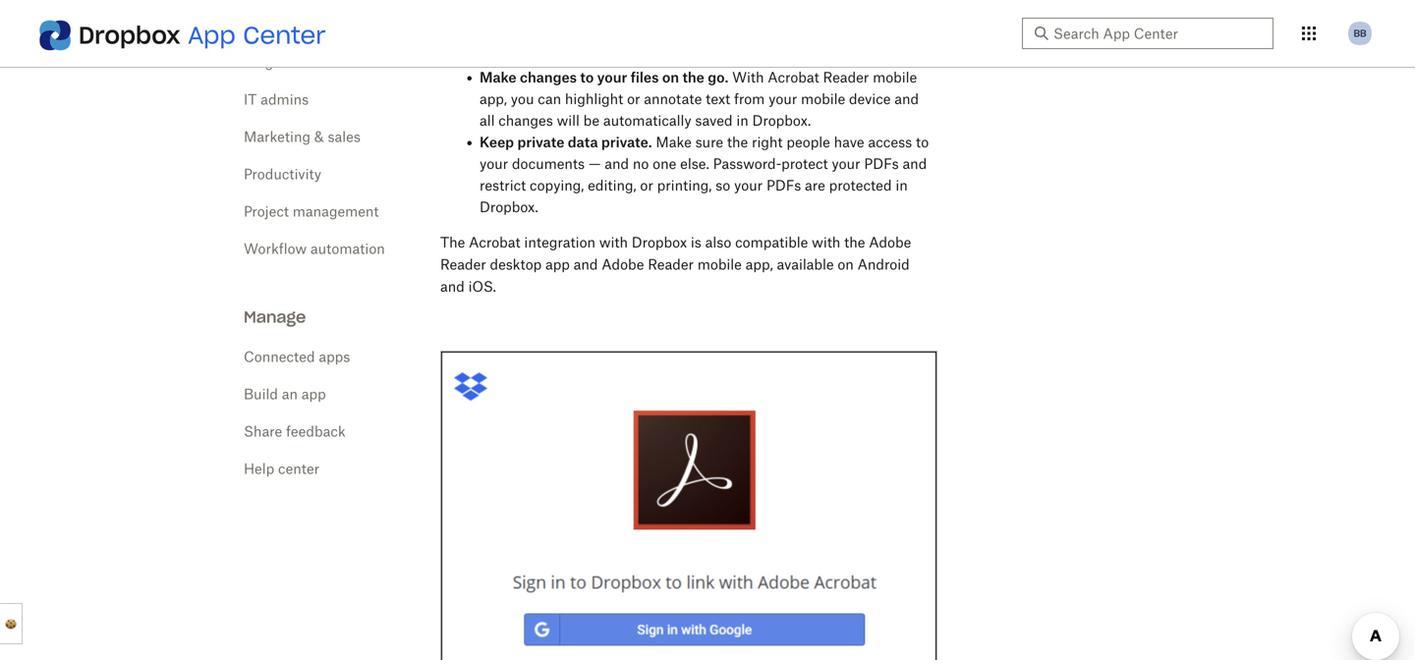 Task type: vqa. For each thing, say whether or not it's contained in the screenshot.
Reader to the left
yes



Task type: describe. For each thing, give the bounding box(es) containing it.
private
[[518, 134, 565, 151]]

build an app
[[244, 386, 326, 403]]

protect
[[782, 155, 828, 172]]

it admins
[[244, 91, 309, 108]]

app, inside the acrobat integration with dropbox is also compatible with the adobe reader desktop app and adobe reader mobile app, available on android and ios.
[[746, 256, 774, 273]]

your down have
[[832, 155, 861, 172]]

the acrobat integration with dropbox is also compatible with the adobe reader desktop app and adobe reader mobile app, available on android and ios.
[[441, 234, 912, 295]]

your up highlight in the top of the page
[[598, 69, 628, 86]]

center
[[278, 461, 320, 477]]

compatible
[[736, 234, 809, 251]]

productivity link
[[244, 166, 322, 182]]

help center link
[[244, 461, 320, 477]]

be
[[584, 112, 600, 129]]

1 horizontal spatial reader
[[648, 256, 694, 273]]

printing,
[[657, 177, 712, 194]]

share
[[244, 423, 282, 440]]

and inside with acrobat reader mobile app, you can highlight or annotate text from your mobile device and all changes will be automatically saved in dropbox.
[[895, 91, 919, 107]]

highlight
[[565, 91, 624, 107]]

it
[[244, 91, 257, 108]]

from
[[734, 91, 765, 107]]

dropbox. inside make sure the right people have access to your documents — and no one else. password-protect your pdfs and restrict copying, editing, or printing, so your pdfs are protected in dropbox.
[[480, 199, 539, 215]]

build an app link
[[244, 386, 326, 403]]

reader inside with acrobat reader mobile app, you can highlight or annotate text from your mobile device and all changes will be automatically saved in dropbox.
[[824, 69, 869, 86]]

mobile inside the acrobat integration with dropbox is also compatible with the adobe reader desktop app and adobe reader mobile app, available on android and ios.
[[698, 256, 742, 273]]

0 vertical spatial changes
[[520, 69, 577, 86]]

make changes to your files on the go.
[[480, 69, 729, 86]]

ios.
[[469, 278, 496, 295]]

available
[[777, 256, 834, 273]]

dropbox. inside with acrobat reader mobile app, you can highlight or annotate text from your mobile device and all changes will be automatically saved in dropbox.
[[753, 112, 812, 129]]

no
[[633, 155, 649, 172]]

marketing & sales link
[[244, 128, 361, 145]]

project
[[244, 203, 289, 220]]

dropbox app center
[[79, 20, 326, 50]]

app
[[188, 20, 236, 50]]

private.
[[602, 134, 653, 151]]

2 with from the left
[[812, 234, 841, 251]]

0 horizontal spatial esignature
[[244, 54, 316, 70]]

connected apps link
[[244, 349, 350, 365]]

0 vertical spatial mobile
[[873, 69, 918, 86]]

education
[[244, 16, 310, 33]]

with acrobat reader mobile app, you can highlight or annotate text from your mobile device and all changes will be automatically saved in dropbox.
[[480, 69, 919, 129]]

will
[[557, 112, 580, 129]]

connected
[[244, 349, 315, 365]]

sales
[[328, 128, 361, 145]]

0 vertical spatial dropbox
[[79, 20, 181, 50]]

feedback
[[286, 423, 346, 440]]

documents
[[512, 155, 585, 172]]

editing,
[[588, 177, 637, 194]]

can
[[538, 91, 562, 107]]

help
[[244, 461, 275, 477]]

admins
[[261, 91, 309, 108]]

one
[[653, 155, 677, 172]]

else.
[[681, 155, 710, 172]]

or inside with acrobat reader mobile app, you can highlight or annotate text from your mobile device and all changes will be automatically saved in dropbox.
[[627, 91, 641, 107]]

the
[[441, 234, 465, 251]]

0 vertical spatial esignature link
[[983, 7, 1047, 27]]

go.
[[708, 69, 729, 86]]

saved
[[696, 112, 733, 129]]

people
[[787, 134, 831, 151]]

1 vertical spatial adobe
[[602, 256, 644, 273]]

1 vertical spatial pdfs
[[767, 177, 802, 194]]

make sure the right people have access to your documents — and no one else. password-protect your pdfs and restrict copying, editing, or printing, so your pdfs are protected in dropbox.
[[480, 134, 929, 215]]

you
[[511, 91, 534, 107]]

text
[[706, 91, 731, 107]]

and down access
[[903, 155, 927, 172]]

restrict
[[480, 177, 526, 194]]

app, inside with acrobat reader mobile app, you can highlight or annotate text from your mobile device and all changes will be automatically saved in dropbox.
[[480, 91, 507, 107]]

acrobat for desktop
[[469, 234, 521, 251]]

so
[[716, 177, 731, 194]]

1 vertical spatial mobile
[[801, 91, 846, 107]]

your down password-
[[735, 177, 763, 194]]

sure
[[696, 134, 724, 151]]

keep
[[480, 134, 514, 151]]

education link
[[244, 16, 310, 33]]

keep private data private.
[[480, 134, 653, 151]]

access
[[869, 134, 913, 151]]

center
[[243, 20, 326, 50]]

acrobat for your
[[768, 69, 820, 86]]

0 horizontal spatial to
[[581, 69, 594, 86]]

productivity
[[244, 166, 322, 182]]

1 horizontal spatial esignature
[[983, 9, 1047, 24]]

files
[[631, 69, 659, 86]]

marketing
[[244, 128, 311, 145]]

1 vertical spatial app
[[302, 386, 326, 403]]

connected apps
[[244, 349, 350, 365]]

data
[[568, 134, 598, 151]]

is
[[691, 234, 702, 251]]

device
[[850, 91, 891, 107]]



Task type: locate. For each thing, give the bounding box(es) containing it.
1 with from the left
[[600, 234, 628, 251]]

also
[[706, 234, 732, 251]]

0 vertical spatial the
[[683, 69, 705, 86]]

1 vertical spatial to
[[916, 134, 929, 151]]

integration
[[525, 234, 596, 251]]

pdfs down the protect
[[767, 177, 802, 194]]

share feedback link
[[244, 423, 346, 440]]

1 horizontal spatial in
[[896, 177, 908, 194]]

1 horizontal spatial adobe
[[869, 234, 912, 251]]

workflow automation
[[244, 240, 385, 257]]

0 horizontal spatial make
[[480, 69, 517, 86]]

app inside the acrobat integration with dropbox is also compatible with the adobe reader desktop app and adobe reader mobile app, available on android and ios.
[[546, 256, 570, 273]]

2 vertical spatial mobile
[[698, 256, 742, 273]]

0 vertical spatial adobe
[[869, 234, 912, 251]]

make for changes
[[480, 69, 517, 86]]

all
[[480, 112, 495, 129]]

to up highlight in the top of the page
[[581, 69, 594, 86]]

project management link
[[244, 203, 379, 220]]

management
[[293, 203, 379, 220]]

acrobat right with
[[768, 69, 820, 86]]

changes down you
[[499, 112, 553, 129]]

acrobat up desktop
[[469, 234, 521, 251]]

make inside make sure the right people have access to your documents — and no one else. password-protect your pdfs and restrict copying, editing, or printing, so your pdfs are protected in dropbox.
[[656, 134, 692, 151]]

1 horizontal spatial the
[[728, 134, 748, 151]]

0 vertical spatial dropbox.
[[753, 112, 812, 129]]

0 horizontal spatial in
[[737, 112, 749, 129]]

workflow automation link
[[244, 240, 385, 257]]

app,
[[480, 91, 507, 107], [746, 256, 774, 273]]

to right access
[[916, 134, 929, 151]]

0 vertical spatial in
[[737, 112, 749, 129]]

right
[[752, 134, 783, 151]]

on up annotate
[[663, 69, 679, 86]]

mobile down the also
[[698, 256, 742, 273]]

mobile up people
[[801, 91, 846, 107]]

and
[[895, 91, 919, 107], [605, 155, 629, 172], [903, 155, 927, 172], [574, 256, 598, 273], [441, 278, 465, 295]]

your down keep
[[480, 155, 508, 172]]

0 vertical spatial app,
[[480, 91, 507, 107]]

reader
[[824, 69, 869, 86], [441, 256, 486, 273], [648, 256, 694, 273]]

automatically
[[604, 112, 692, 129]]

make for sure
[[656, 134, 692, 151]]

the left go.
[[683, 69, 705, 86]]

the inside the acrobat integration with dropbox is also compatible with the adobe reader desktop app and adobe reader mobile app, available on android and ios.
[[845, 234, 866, 251]]

project management
[[244, 203, 379, 220]]

or
[[627, 91, 641, 107], [641, 177, 654, 194]]

with
[[733, 69, 764, 86]]

1 horizontal spatial app
[[546, 256, 570, 273]]

protected
[[830, 177, 892, 194]]

your
[[598, 69, 628, 86], [769, 91, 798, 107], [480, 155, 508, 172], [832, 155, 861, 172], [735, 177, 763, 194]]

1 horizontal spatial on
[[838, 256, 854, 273]]

changes inside with acrobat reader mobile app, you can highlight or annotate text from your mobile device and all changes will be automatically saved in dropbox.
[[499, 112, 553, 129]]

1 vertical spatial on
[[838, 256, 854, 273]]

0 vertical spatial make
[[480, 69, 517, 86]]

an
[[282, 386, 298, 403]]

annotate
[[644, 91, 702, 107]]

1 horizontal spatial dropbox
[[632, 234, 687, 251]]

2 horizontal spatial mobile
[[873, 69, 918, 86]]

to inside make sure the right people have access to your documents — and no one else. password-protect your pdfs and restrict copying, editing, or printing, so your pdfs are protected in dropbox.
[[916, 134, 929, 151]]

adobe
[[869, 234, 912, 251], [602, 256, 644, 273]]

in
[[737, 112, 749, 129], [896, 177, 908, 194]]

acrobat
[[768, 69, 820, 86], [469, 234, 521, 251]]

or down no
[[641, 177, 654, 194]]

in right protected
[[896, 177, 908, 194]]

manage
[[244, 307, 306, 327]]

build
[[244, 386, 278, 403]]

make up one
[[656, 134, 692, 151]]

have
[[834, 134, 865, 151]]

mobile
[[873, 69, 918, 86], [801, 91, 846, 107], [698, 256, 742, 273]]

1 horizontal spatial with
[[812, 234, 841, 251]]

to
[[581, 69, 594, 86], [916, 134, 929, 151]]

1 horizontal spatial app,
[[746, 256, 774, 273]]

0 vertical spatial acrobat
[[768, 69, 820, 86]]

0 horizontal spatial on
[[663, 69, 679, 86]]

dropbox
[[79, 20, 181, 50], [632, 234, 687, 251]]

0 vertical spatial esignature
[[983, 9, 1047, 24]]

adobe up android
[[869, 234, 912, 251]]

0 horizontal spatial app,
[[480, 91, 507, 107]]

it admins link
[[244, 91, 309, 108]]

and left ios.
[[441, 278, 465, 295]]

dropbox.
[[753, 112, 812, 129], [480, 199, 539, 215]]

in inside with acrobat reader mobile app, you can highlight or annotate text from your mobile device and all changes will be automatically saved in dropbox.
[[737, 112, 749, 129]]

with
[[600, 234, 628, 251], [812, 234, 841, 251]]

and down integration
[[574, 256, 598, 273]]

changes
[[520, 69, 577, 86], [499, 112, 553, 129]]

—
[[589, 155, 601, 172]]

workflow
[[244, 240, 307, 257]]

desktop
[[490, 256, 542, 273]]

2 horizontal spatial reader
[[824, 69, 869, 86]]

0 vertical spatial to
[[581, 69, 594, 86]]

mobile up device
[[873, 69, 918, 86]]

app, down compatible
[[746, 256, 774, 273]]

1 horizontal spatial to
[[916, 134, 929, 151]]

0 horizontal spatial acrobat
[[469, 234, 521, 251]]

1 vertical spatial dropbox
[[632, 234, 687, 251]]

0 horizontal spatial adobe
[[602, 256, 644, 273]]

1 horizontal spatial pdfs
[[865, 155, 899, 172]]

0 horizontal spatial esignature link
[[244, 54, 316, 70]]

on inside the acrobat integration with dropbox is also compatible with the adobe reader desktop app and adobe reader mobile app, available on android and ios.
[[838, 256, 854, 273]]

make
[[480, 69, 517, 86], [656, 134, 692, 151]]

on left android
[[838, 256, 854, 273]]

are
[[805, 177, 826, 194]]

1 vertical spatial in
[[896, 177, 908, 194]]

android
[[858, 256, 910, 273]]

0 vertical spatial app
[[546, 256, 570, 273]]

dropbox. down the restrict
[[480, 199, 539, 215]]

1 vertical spatial esignature
[[244, 54, 316, 70]]

0 horizontal spatial with
[[600, 234, 628, 251]]

reader down the
[[441, 256, 486, 273]]

marketing & sales
[[244, 128, 361, 145]]

1 horizontal spatial mobile
[[801, 91, 846, 107]]

your right from
[[769, 91, 798, 107]]

1 horizontal spatial dropbox.
[[753, 112, 812, 129]]

2 horizontal spatial the
[[845, 234, 866, 251]]

or down the files
[[627, 91, 641, 107]]

esignature link
[[983, 7, 1047, 27], [244, 54, 316, 70]]

0 horizontal spatial the
[[683, 69, 705, 86]]

your inside with acrobat reader mobile app, you can highlight or annotate text from your mobile device and all changes will be automatically saved in dropbox.
[[769, 91, 798, 107]]

1 vertical spatial or
[[641, 177, 654, 194]]

password-
[[714, 155, 782, 172]]

with right integration
[[600, 234, 628, 251]]

app right an
[[302, 386, 326, 403]]

1 vertical spatial acrobat
[[469, 234, 521, 251]]

changes up can
[[520, 69, 577, 86]]

2 vertical spatial the
[[845, 234, 866, 251]]

0 vertical spatial on
[[663, 69, 679, 86]]

dropbox left app
[[79, 20, 181, 50]]

app, up all
[[480, 91, 507, 107]]

0 vertical spatial or
[[627, 91, 641, 107]]

1 horizontal spatial make
[[656, 134, 692, 151]]

app down integration
[[546, 256, 570, 273]]

apps
[[319, 349, 350, 365]]

0 horizontal spatial pdfs
[[767, 177, 802, 194]]

reader up device
[[824, 69, 869, 86]]

share feedback
[[244, 423, 346, 440]]

pdfs
[[865, 155, 899, 172], [767, 177, 802, 194]]

in inside make sure the right people have access to your documents — and no one else. password-protect your pdfs and restrict copying, editing, or printing, so your pdfs are protected in dropbox.
[[896, 177, 908, 194]]

on
[[663, 69, 679, 86], [838, 256, 854, 273]]

the up android
[[845, 234, 866, 251]]

in down from
[[737, 112, 749, 129]]

acrobat inside with acrobat reader mobile app, you can highlight or annotate text from your mobile device and all changes will be automatically saved in dropbox.
[[768, 69, 820, 86]]

0 horizontal spatial mobile
[[698, 256, 742, 273]]

1 vertical spatial make
[[656, 134, 692, 151]]

app
[[546, 256, 570, 273], [302, 386, 326, 403]]

dropbox inside the acrobat integration with dropbox is also compatible with the adobe reader desktop app and adobe reader mobile app, available on android and ios.
[[632, 234, 687, 251]]

or inside make sure the right people have access to your documents — and no one else. password-protect your pdfs and restrict copying, editing, or printing, so your pdfs are protected in dropbox.
[[641, 177, 654, 194]]

bb button
[[1345, 18, 1377, 49]]

1 vertical spatial changes
[[499, 112, 553, 129]]

and right device
[[895, 91, 919, 107]]

dropbox left the is
[[632, 234, 687, 251]]

make up you
[[480, 69, 517, 86]]

acrobat inside the acrobat integration with dropbox is also compatible with the adobe reader desktop app and adobe reader mobile app, available on android and ios.
[[469, 234, 521, 251]]

1 vertical spatial esignature link
[[244, 54, 316, 70]]

copying,
[[530, 177, 584, 194]]

bb
[[1354, 27, 1367, 39]]

Search App Center text field
[[1054, 23, 1263, 44]]

0 horizontal spatial app
[[302, 386, 326, 403]]

0 horizontal spatial dropbox.
[[480, 199, 539, 215]]

1 horizontal spatial acrobat
[[768, 69, 820, 86]]

the up password-
[[728, 134, 748, 151]]

0 horizontal spatial reader
[[441, 256, 486, 273]]

1 vertical spatial the
[[728, 134, 748, 151]]

0 vertical spatial pdfs
[[865, 155, 899, 172]]

1 horizontal spatial esignature link
[[983, 7, 1047, 27]]

the inside make sure the right people have access to your documents — and no one else. password-protect your pdfs and restrict copying, editing, or printing, so your pdfs are protected in dropbox.
[[728, 134, 748, 151]]

esignature
[[983, 9, 1047, 24], [244, 54, 316, 70]]

and right —
[[605, 155, 629, 172]]

reader down the is
[[648, 256, 694, 273]]

dropbox. up "right"
[[753, 112, 812, 129]]

help center
[[244, 461, 320, 477]]

adobe down the editing,
[[602, 256, 644, 273]]

1 vertical spatial app,
[[746, 256, 774, 273]]

automation
[[311, 240, 385, 257]]

with up available
[[812, 234, 841, 251]]

pdfs down access
[[865, 155, 899, 172]]

1 vertical spatial dropbox.
[[480, 199, 539, 215]]

0 horizontal spatial dropbox
[[79, 20, 181, 50]]

&
[[314, 128, 324, 145]]



